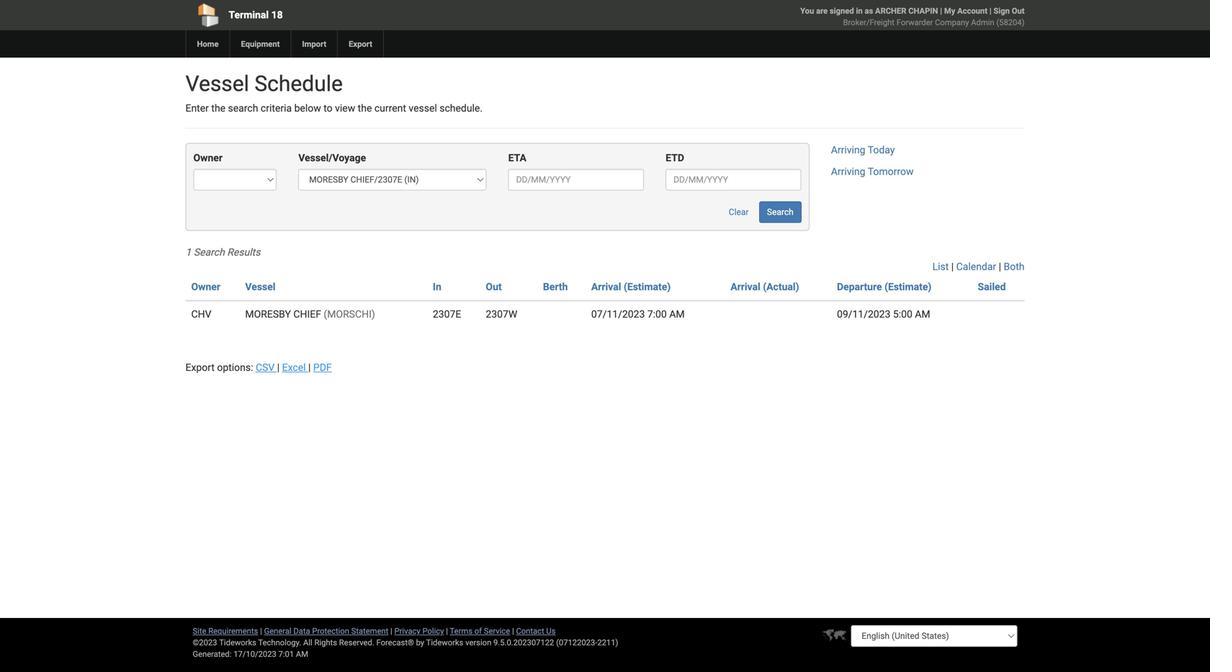 Task type: vqa. For each thing, say whether or not it's contained in the screenshot.
view
yes



Task type: locate. For each thing, give the bounding box(es) containing it.
arriving today
[[831, 144, 895, 156]]

sign out link
[[994, 6, 1025, 15]]

am down all
[[296, 649, 308, 659]]

9.5.0.202307122
[[494, 638, 554, 647]]

2 arriving from the top
[[831, 166, 866, 178]]

all
[[303, 638, 312, 647]]

0 horizontal spatial the
[[211, 102, 226, 114]]

arriving up the arriving tomorrow link
[[831, 144, 866, 156]]

requirements
[[208, 626, 258, 636]]

both link
[[1004, 261, 1025, 273]]

general
[[264, 626, 292, 636]]

search
[[228, 102, 258, 114]]

2307w
[[486, 308, 517, 320]]

vessel inside vessel schedule enter the search criteria below to view the current vessel schedule.
[[186, 71, 249, 97]]

1 arriving from the top
[[831, 144, 866, 156]]

pdf
[[313, 362, 332, 373]]

vessel up moresby
[[245, 281, 276, 293]]

am
[[669, 308, 685, 320], [915, 308, 931, 320], [296, 649, 308, 659]]

reserved.
[[339, 638, 374, 647]]

| left general
[[260, 626, 262, 636]]

1 horizontal spatial out
[[1012, 6, 1025, 15]]

(estimate) up 07/11/2023 7:00 am
[[624, 281, 671, 293]]

out up "2307w"
[[486, 281, 502, 293]]

version
[[465, 638, 492, 647]]

7:01
[[278, 649, 294, 659]]

tomorrow
[[868, 166, 914, 178]]

home
[[197, 39, 219, 49]]

0 horizontal spatial (estimate)
[[624, 281, 671, 293]]

site requirements | general data protection statement | privacy policy | terms of service | contact us ©2023 tideworks technology. all rights reserved. forecast® by tideworks version 9.5.0.202307122 (07122023-2211) generated: 17/10/2023 7:01 am
[[193, 626, 618, 659]]

owner up chv
[[191, 281, 220, 293]]

am inside site requirements | general data protection statement | privacy policy | terms of service | contact us ©2023 tideworks technology. all rights reserved. forecast® by tideworks version 9.5.0.202307122 (07122023-2211) generated: 17/10/2023 7:01 am
[[296, 649, 308, 659]]

0 horizontal spatial export
[[186, 362, 215, 373]]

admin
[[971, 18, 995, 27]]

by
[[416, 638, 424, 647]]

import
[[302, 39, 326, 49]]

search right 1
[[194, 246, 225, 258]]

schedule.
[[440, 102, 483, 114]]

protection
[[312, 626, 349, 636]]

0 vertical spatial search
[[767, 207, 794, 217]]

the right enter
[[211, 102, 226, 114]]

criteria
[[261, 102, 292, 114]]

am for 09/11/2023 5:00 am
[[915, 308, 931, 320]]

arriving today link
[[831, 144, 895, 156]]

equipment link
[[229, 30, 291, 58]]

signed
[[830, 6, 854, 15]]

contact us link
[[516, 626, 556, 636]]

1 the from the left
[[211, 102, 226, 114]]

0 vertical spatial arriving
[[831, 144, 866, 156]]

export down the terminal 18 link
[[349, 39, 372, 49]]

arriving down 'arriving today' at the top right
[[831, 166, 866, 178]]

1 vertical spatial owner
[[191, 281, 220, 293]]

am right 7:00
[[669, 308, 685, 320]]

|
[[940, 6, 942, 15], [990, 6, 992, 15], [952, 261, 954, 273], [999, 261, 1001, 273], [277, 362, 280, 373], [308, 362, 311, 373], [260, 626, 262, 636], [390, 626, 392, 636], [446, 626, 448, 636], [512, 626, 514, 636]]

1 horizontal spatial the
[[358, 102, 372, 114]]

1 horizontal spatial search
[[767, 207, 794, 217]]

1 horizontal spatial am
[[669, 308, 685, 320]]

export options: csv | excel | pdf
[[186, 362, 332, 373]]

arriving tomorrow
[[831, 166, 914, 178]]

vessel up enter
[[186, 71, 249, 97]]

0 vertical spatial vessel
[[186, 71, 249, 97]]

1
[[186, 246, 191, 258]]

1 horizontal spatial export
[[349, 39, 372, 49]]

terms
[[450, 626, 473, 636]]

arrival for arrival (actual)
[[731, 281, 761, 293]]

1 (estimate) from the left
[[624, 281, 671, 293]]

the right view
[[358, 102, 372, 114]]

2211)
[[597, 638, 618, 647]]

below
[[294, 102, 321, 114]]

0 vertical spatial export
[[349, 39, 372, 49]]

today
[[868, 144, 895, 156]]

view
[[335, 102, 355, 114]]

1 vertical spatial vessel
[[245, 281, 276, 293]]

| up the 9.5.0.202307122
[[512, 626, 514, 636]]

09/11/2023
[[837, 308, 891, 320]]

are
[[816, 6, 828, 15]]

account
[[958, 6, 988, 15]]

2 arrival from the left
[[731, 281, 761, 293]]

policy
[[423, 626, 444, 636]]

arrival
[[591, 281, 621, 293], [731, 281, 761, 293]]

| left 'both' link
[[999, 261, 1001, 273]]

export left options:
[[186, 362, 215, 373]]

18
[[271, 9, 283, 21]]

1 arrival from the left
[[591, 281, 621, 293]]

clear
[[729, 207, 749, 217]]

1 vertical spatial export
[[186, 362, 215, 373]]

export
[[349, 39, 372, 49], [186, 362, 215, 373]]

general data protection statement link
[[264, 626, 388, 636]]

excel
[[282, 362, 306, 373]]

am for 07/11/2023 7:00 am
[[669, 308, 685, 320]]

arrival (actual) link
[[731, 281, 799, 293]]

0 horizontal spatial search
[[194, 246, 225, 258]]

of
[[475, 626, 482, 636]]

tideworks
[[426, 638, 463, 647]]

07/11/2023 7:00 am
[[591, 308, 685, 320]]

arrival down 1 search results list | calendar | both
[[591, 281, 621, 293]]

2 horizontal spatial am
[[915, 308, 931, 320]]

forecast®
[[376, 638, 414, 647]]

2 (estimate) from the left
[[885, 281, 932, 293]]

out up "(58204)"
[[1012, 6, 1025, 15]]

berth
[[543, 281, 568, 293]]

vessel
[[186, 71, 249, 97], [245, 281, 276, 293]]

(estimate)
[[624, 281, 671, 293], [885, 281, 932, 293]]

options:
[[217, 362, 253, 373]]

berth link
[[543, 281, 568, 293]]

| left my
[[940, 6, 942, 15]]

arrival left the (actual)
[[731, 281, 761, 293]]

moresby
[[245, 308, 291, 320]]

owner down enter
[[193, 152, 223, 164]]

am right 5:00
[[915, 308, 931, 320]]

1 horizontal spatial (estimate)
[[885, 281, 932, 293]]

0 vertical spatial out
[[1012, 6, 1025, 15]]

departure (estimate) link
[[837, 281, 932, 293]]

1 vertical spatial out
[[486, 281, 502, 293]]

statement
[[351, 626, 388, 636]]

1 vertical spatial arriving
[[831, 166, 866, 178]]

arriving
[[831, 144, 866, 156], [831, 166, 866, 178]]

owner
[[193, 152, 223, 164], [191, 281, 220, 293]]

0 horizontal spatial arrival
[[591, 281, 621, 293]]

export for export
[[349, 39, 372, 49]]

search inside 1 search results list | calendar | both
[[194, 246, 225, 258]]

search button
[[759, 201, 802, 223]]

search right clear button at the right of page
[[767, 207, 794, 217]]

eta
[[508, 152, 527, 164]]

0 horizontal spatial am
[[296, 649, 308, 659]]

equipment
[[241, 39, 280, 49]]

(estimate) up 5:00
[[885, 281, 932, 293]]

chief
[[293, 308, 321, 320]]

terminal 18
[[229, 9, 283, 21]]

1 horizontal spatial arrival
[[731, 281, 761, 293]]

1 vertical spatial search
[[194, 246, 225, 258]]



Task type: describe. For each thing, give the bounding box(es) containing it.
arrival for arrival (estimate)
[[591, 281, 621, 293]]

(actual)
[[763, 281, 799, 293]]

vessel for vessel
[[245, 281, 276, 293]]

in
[[856, 6, 863, 15]]

contact
[[516, 626, 544, 636]]

as
[[865, 6, 873, 15]]

(estimate) for arrival (estimate)
[[624, 281, 671, 293]]

| left pdf
[[308, 362, 311, 373]]

arriving for arriving today
[[831, 144, 866, 156]]

ETD text field
[[666, 169, 802, 190]]

1 search results list | calendar | both
[[186, 246, 1025, 273]]

you are signed in as archer chapin | my account | sign out broker/freight forwarder company admin (58204)
[[800, 6, 1025, 27]]

terms of service link
[[450, 626, 510, 636]]

etd
[[666, 152, 684, 164]]

vessel
[[409, 102, 437, 114]]

csv link
[[256, 362, 277, 373]]

data
[[294, 626, 310, 636]]

company
[[935, 18, 969, 27]]

in link
[[433, 281, 442, 293]]

vessel link
[[245, 281, 276, 293]]

2 the from the left
[[358, 102, 372, 114]]

arrival (estimate) link
[[591, 281, 671, 293]]

5:00
[[893, 308, 913, 320]]

site
[[193, 626, 206, 636]]

| right csv
[[277, 362, 280, 373]]

technology.
[[258, 638, 301, 647]]

2307e
[[433, 308, 461, 320]]

terminal 18 link
[[186, 0, 523, 30]]

vessel/voyage
[[298, 152, 366, 164]]

moresby chief (morschi)
[[245, 308, 375, 320]]

vessel for vessel schedule enter the search criteria below to view the current vessel schedule.
[[186, 71, 249, 97]]

current
[[375, 102, 406, 114]]

0 vertical spatial owner
[[193, 152, 223, 164]]

export link
[[337, 30, 383, 58]]

to
[[324, 102, 333, 114]]

sailed
[[978, 281, 1006, 293]]

export for export options: csv | excel | pdf
[[186, 362, 215, 373]]

09/11/2023 5:00 am
[[837, 308, 931, 320]]

17/10/2023
[[234, 649, 276, 659]]

broker/freight
[[843, 18, 895, 27]]

results
[[227, 246, 260, 258]]

list link
[[933, 261, 949, 273]]

search inside button
[[767, 207, 794, 217]]

both
[[1004, 261, 1025, 273]]

owner link
[[191, 281, 220, 293]]

site requirements link
[[193, 626, 258, 636]]

| up forecast®
[[390, 626, 392, 636]]

list
[[933, 261, 949, 273]]

rights
[[314, 638, 337, 647]]

| left sign
[[990, 6, 992, 15]]

0 horizontal spatial out
[[486, 281, 502, 293]]

generated:
[[193, 649, 232, 659]]

pdf link
[[313, 362, 332, 373]]

enter
[[186, 102, 209, 114]]

7:00
[[647, 308, 667, 320]]

clear button
[[721, 201, 757, 223]]

forwarder
[[897, 18, 933, 27]]

arriving for arriving tomorrow
[[831, 166, 866, 178]]

home link
[[186, 30, 229, 58]]

my
[[944, 6, 956, 15]]

import link
[[291, 30, 337, 58]]

©2023 tideworks
[[193, 638, 256, 647]]

calendar
[[956, 261, 996, 273]]

departure (estimate)
[[837, 281, 932, 293]]

us
[[546, 626, 556, 636]]

vessel schedule enter the search criteria below to view the current vessel schedule.
[[186, 71, 483, 114]]

chapin
[[909, 6, 938, 15]]

sign
[[994, 6, 1010, 15]]

departure
[[837, 281, 882, 293]]

out inside the you are signed in as archer chapin | my account | sign out broker/freight forwarder company admin (58204)
[[1012, 6, 1025, 15]]

(morschi)
[[324, 308, 375, 320]]

privacy policy link
[[394, 626, 444, 636]]

excel link
[[282, 362, 308, 373]]

| up tideworks
[[446, 626, 448, 636]]

schedule
[[255, 71, 343, 97]]

arrival (estimate)
[[591, 281, 671, 293]]

(estimate) for departure (estimate)
[[885, 281, 932, 293]]

archer
[[875, 6, 907, 15]]

out link
[[486, 281, 502, 293]]

ETA text field
[[508, 169, 644, 190]]

sailed link
[[978, 281, 1006, 293]]

chv
[[191, 308, 211, 320]]

| right list "link"
[[952, 261, 954, 273]]

you
[[800, 6, 814, 15]]

calendar link
[[956, 261, 996, 273]]



